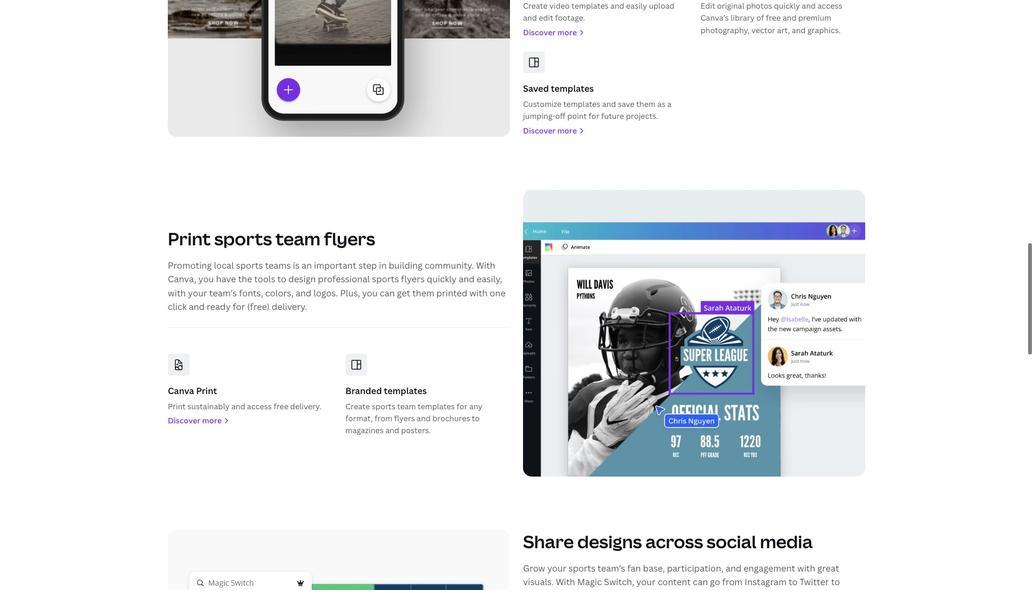Task type: describe. For each thing, give the bounding box(es) containing it.
fan
[[628, 563, 641, 575]]

format,
[[346, 414, 373, 424]]

example of sports image in different formats in canva image
[[168, 0, 510, 137]]

switch,
[[604, 577, 635, 589]]

off
[[556, 111, 566, 121]]

and left easily at the top
[[611, 1, 625, 11]]

professional
[[318, 273, 370, 285]]

colors,
[[265, 287, 294, 299]]

and left ready on the bottom
[[189, 301, 205, 313]]

and down go
[[711, 591, 727, 591]]

social
[[707, 530, 757, 554]]

participation,
[[667, 563, 724, 575]]

in inside promoting local sports teams is an important step in building community. with canva, you have the tools to design professional sports flyers quickly and easily, with your team's fonts, colors, and logos. plus, you can get them printed with one click and ready for (free) delivery.
[[379, 260, 387, 271]]

discover for templates
[[523, 125, 556, 136]]

0 vertical spatial you
[[199, 273, 214, 285]]

grow
[[523, 563, 545, 575]]

access for original
[[818, 1, 843, 11]]

fonts,
[[239, 287, 263, 299]]

discover more link for print
[[168, 415, 333, 427]]

0 vertical spatial print
[[168, 227, 211, 251]]

sustainably
[[188, 401, 230, 412]]

easily,
[[477, 273, 502, 285]]

branded
[[346, 385, 382, 397]]

2 vertical spatial print
[[168, 401, 186, 412]]

share designs across social media
[[523, 530, 813, 554]]

tiktok
[[579, 591, 604, 591]]

branded templates
[[346, 385, 427, 397]]

to up instantly
[[789, 577, 798, 589]]

0 vertical spatial discover
[[523, 27, 556, 37]]

change
[[802, 591, 832, 591]]

with inside promoting local sports teams is an important step in building community. with canva, you have the tools to design professional sports flyers quickly and easily, with your team's fonts, colors, and logos. plus, you can get them printed with one click and ready for (free) delivery.
[[476, 260, 496, 271]]

an
[[302, 260, 312, 271]]

0 vertical spatial discover more link
[[523, 26, 688, 39]]

0 vertical spatial discover more
[[523, 27, 577, 37]]

the inside promoting local sports teams is an important step in building community. with canva, you have the tools to design professional sports flyers quickly and easily, with your team's fonts, colors, and logos. plus, you can get them printed with one click and ready for (free) delivery.
[[238, 273, 252, 285]]

canva
[[168, 385, 194, 397]]

1 horizontal spatial your
[[548, 563, 567, 575]]

the inside grow your sports team's fan base, participation, and engagement with great visuals. with magic switch, your content can go from instagram to twitter to linkedin and tiktok in one click — the format and size will instantly change to f
[[664, 591, 678, 591]]

art,
[[778, 25, 790, 35]]

visuals.
[[523, 577, 554, 589]]

flyers inside create sports team templates for any format, from flyers and brochures to magazines and posters.
[[394, 414, 415, 424]]

sports inside create sports team templates for any format, from flyers and brochures to magazines and posters.
[[372, 401, 396, 412]]

sports inside grow your sports team's fan base, participation, and engagement with great visuals. with magic switch, your content can go from instagram to twitter to linkedin and tiktok in one click — the format and size will instantly change to f
[[569, 563, 596, 575]]

and up printed
[[459, 273, 475, 285]]

discover more for print
[[168, 416, 222, 426]]

in inside grow your sports team's fan base, participation, and engagement with great visuals. with magic switch, your content can go from instagram to twitter to linkedin and tiktok in one click — the format and size will instantly change to f
[[607, 591, 614, 591]]

designs
[[578, 530, 642, 554]]

step
[[359, 260, 377, 271]]

one inside promoting local sports teams is an important step in building community. with canva, you have the tools to design professional sports flyers quickly and easily, with your team's fonts, colors, and logos. plus, you can get them printed with one click and ready for (free) delivery.
[[490, 287, 506, 299]]

twitter
[[800, 577, 829, 589]]

and up art,
[[783, 13, 797, 23]]

is
[[293, 260, 300, 271]]

linkedin
[[523, 591, 559, 591]]

create for format,
[[346, 401, 370, 412]]

discover more link for templates
[[523, 125, 688, 137]]

with inside grow your sports team's fan base, participation, and engagement with great visuals. with magic switch, your content can go from instagram to twitter to linkedin and tiktok in one click — the format and size will instantly change to f
[[556, 577, 575, 589]]

edit
[[701, 1, 716, 11]]

templates inside create video templates and easily upload and edit footage.
[[572, 1, 609, 11]]

team for flyers
[[276, 227, 321, 251]]

and down design
[[296, 287, 312, 299]]

point
[[568, 111, 587, 121]]

canva,
[[168, 273, 196, 285]]

photos
[[747, 1, 773, 11]]

to inside create sports team templates for any format, from flyers and brochures to magazines and posters.
[[472, 414, 480, 424]]

for inside create sports team templates for any format, from flyers and brochures to magazines and posters.
[[457, 401, 468, 412]]

sports up tools
[[236, 260, 263, 271]]

ready
[[207, 301, 231, 313]]

easily
[[626, 1, 647, 11]]

and right art,
[[792, 25, 806, 35]]

vector
[[752, 25, 776, 35]]

have
[[216, 273, 236, 285]]

0 vertical spatial more
[[558, 27, 577, 37]]

projects.
[[626, 111, 658, 121]]

edit
[[539, 13, 553, 23]]

and inside canva print print sustainably and access free delivery.
[[231, 401, 245, 412]]

community.
[[425, 260, 474, 271]]

0 horizontal spatial with
[[168, 287, 186, 299]]

instagram
[[745, 577, 787, 589]]

logos.
[[314, 287, 338, 299]]

plus,
[[340, 287, 360, 299]]

one inside grow your sports team's fan base, participation, and engagement with great visuals. with magic switch, your content can go from instagram to twitter to linkedin and tiktok in one click — the format and size will instantly change to f
[[616, 591, 632, 591]]

discover for print
[[168, 416, 201, 426]]

for inside "saved templates customize templates and save them as a jumping-off point for future projects."
[[589, 111, 600, 121]]

grow your sports team's fan base, participation, and engagement with great visuals. with magic switch, your content can go from instagram to twitter to linkedin and tiktok in one click — the format and size will instantly change to f
[[523, 563, 854, 591]]

and inside "saved templates customize templates and save them as a jumping-off point for future projects."
[[603, 99, 616, 109]]

and left edit at top
[[523, 13, 537, 23]]

great
[[818, 563, 840, 575]]

promoting
[[168, 260, 212, 271]]

1 horizontal spatial you
[[362, 287, 378, 299]]

footage.
[[555, 13, 585, 23]]

can inside grow your sports team's fan base, participation, and engagement with great visuals. with magic switch, your content can go from instagram to twitter to linkedin and tiktok in one click — the format and size will instantly change to f
[[693, 577, 708, 589]]

customize
[[523, 99, 562, 109]]

save
[[618, 99, 635, 109]]

(free)
[[247, 301, 270, 313]]

will
[[747, 591, 761, 591]]

quickly inside edit original photos quickly and access canva's library of free and premium photography, vector art, and graphics.
[[774, 1, 800, 11]]

team's inside promoting local sports teams is an important step in building community. with canva, you have the tools to design professional sports flyers quickly and easily, with your team's fonts, colors, and logos. plus, you can get them printed with one click and ready for (free) delivery.
[[209, 287, 237, 299]]

from inside grow your sports team's fan base, participation, and engagement with great visuals. with magic switch, your content can go from instagram to twitter to linkedin and tiktok in one click — the format and size will instantly change to f
[[723, 577, 743, 589]]

engagement
[[744, 563, 796, 575]]

for inside promoting local sports teams is an important step in building community. with canva, you have the tools to design professional sports flyers quickly and easily, with your team's fonts, colors, and logos. plus, you can get them printed with one click and ready for (free) delivery.
[[233, 301, 245, 313]]

posters.
[[401, 426, 431, 436]]

edit original photos quickly and access canva's library of free and premium photography, vector art, and graphics.
[[701, 1, 843, 35]]

them inside "saved templates customize templates and save them as a jumping-off point for future projects."
[[637, 99, 656, 109]]

magic
[[578, 577, 602, 589]]

instantly
[[763, 591, 800, 591]]

across
[[646, 530, 703, 554]]

2 vertical spatial your
[[637, 577, 656, 589]]

a
[[668, 99, 672, 109]]

of
[[757, 13, 764, 23]]

base,
[[643, 563, 665, 575]]

click inside promoting local sports teams is an important step in building community. with canva, you have the tools to design professional sports flyers quickly and easily, with your team's fonts, colors, and logos. plus, you can get them printed with one click and ready for (free) delivery.
[[168, 301, 187, 313]]

format
[[680, 591, 709, 591]]

tools
[[254, 273, 275, 285]]

create for and
[[523, 1, 548, 11]]

content
[[658, 577, 691, 589]]



Task type: vqa. For each thing, say whether or not it's contained in the screenshot.
stand
no



Task type: locate. For each thing, give the bounding box(es) containing it.
them right get
[[413, 287, 435, 299]]

delivery. inside canva print print sustainably and access free delivery.
[[290, 401, 321, 412]]

access up premium
[[818, 1, 843, 11]]

for down fonts,
[[233, 301, 245, 313]]

discover more down sustainably
[[168, 416, 222, 426]]

with
[[476, 260, 496, 271], [556, 577, 575, 589]]

0 vertical spatial click
[[168, 301, 187, 313]]

from up magazines
[[375, 414, 393, 424]]

future
[[602, 111, 624, 121]]

1 horizontal spatial the
[[664, 591, 678, 591]]

1 vertical spatial discover more link
[[523, 125, 688, 137]]

0 horizontal spatial quickly
[[427, 273, 457, 285]]

0 vertical spatial create
[[523, 1, 548, 11]]

0 vertical spatial the
[[238, 273, 252, 285]]

0 vertical spatial with
[[476, 260, 496, 271]]

original
[[717, 1, 745, 11]]

with
[[168, 287, 186, 299], [470, 287, 488, 299], [798, 563, 816, 575]]

team
[[276, 227, 321, 251], [397, 401, 416, 412]]

1 vertical spatial the
[[664, 591, 678, 591]]

discover more down 'off'
[[523, 125, 577, 136]]

1 horizontal spatial free
[[766, 13, 781, 23]]

1 horizontal spatial with
[[556, 577, 575, 589]]

one down switch,
[[616, 591, 632, 591]]

from inside create sports team templates for any format, from flyers and brochures to magazines and posters.
[[375, 414, 393, 424]]

create up edit at top
[[523, 1, 548, 11]]

click inside grow your sports team's fan base, participation, and engagement with great visuals. with magic switch, your content can go from instagram to twitter to linkedin and tiktok in one click — the format and size will instantly change to f
[[634, 591, 653, 591]]

magazines
[[346, 426, 384, 436]]

get
[[397, 287, 410, 299]]

can inside promoting local sports teams is an important step in building community. with canva, you have the tools to design professional sports flyers quickly and easily, with your team's fonts, colors, and logos. plus, you can get them printed with one click and ready for (free) delivery.
[[380, 287, 395, 299]]

templates
[[572, 1, 609, 11], [551, 83, 594, 95], [564, 99, 601, 109], [384, 385, 427, 397], [418, 401, 455, 412]]

saved
[[523, 83, 549, 95]]

2 vertical spatial discover more
[[168, 416, 222, 426]]

1 vertical spatial discover more
[[523, 125, 577, 136]]

team's down have
[[209, 287, 237, 299]]

premium
[[799, 13, 832, 23]]

free inside edit original photos quickly and access canva's library of free and premium photography, vector art, and graphics.
[[766, 13, 781, 23]]

print sports team flyers
[[168, 227, 375, 251]]

in right step
[[379, 260, 387, 271]]

them inside promoting local sports teams is an important step in building community. with canva, you have the tools to design professional sports flyers quickly and easily, with your team's fonts, colors, and logos. plus, you can get them printed with one click and ready for (free) delivery.
[[413, 287, 435, 299]]

1 horizontal spatial in
[[607, 591, 614, 591]]

0 horizontal spatial your
[[188, 287, 207, 299]]

from
[[375, 414, 393, 424], [723, 577, 743, 589]]

0 vertical spatial team
[[276, 227, 321, 251]]

graphics.
[[808, 25, 841, 35]]

discover more for templates
[[523, 125, 577, 136]]

0 vertical spatial one
[[490, 287, 506, 299]]

more
[[558, 27, 577, 37], [558, 125, 577, 136], [202, 416, 222, 426]]

create inside create video templates and easily upload and edit footage.
[[523, 1, 548, 11]]

sports up local
[[214, 227, 272, 251]]

1 vertical spatial click
[[634, 591, 653, 591]]

0 horizontal spatial create
[[346, 401, 370, 412]]

0 horizontal spatial one
[[490, 287, 506, 299]]

with down the "easily,"
[[470, 287, 488, 299]]

photography,
[[701, 25, 750, 35]]

the down content
[[664, 591, 678, 591]]

flyers down building
[[401, 273, 425, 285]]

image resizing tool for sports flyer in canva image
[[168, 530, 510, 591]]

delivery. inside promoting local sports teams is an important step in building community. with canva, you have the tools to design professional sports flyers quickly and easily, with your team's fonts, colors, and logos. plus, you can get them printed with one click and ready for (free) delivery.
[[272, 301, 307, 313]]

discover down sustainably
[[168, 416, 201, 426]]

team's up switch,
[[598, 563, 626, 575]]

with inside grow your sports team's fan base, participation, and engagement with great visuals. with magic switch, your content can go from instagram to twitter to linkedin and tiktok in one click — the format and size will instantly change to f
[[798, 563, 816, 575]]

0 vertical spatial for
[[589, 111, 600, 121]]

more down 'off'
[[558, 125, 577, 136]]

discover more link down create video templates and easily upload and edit footage.
[[523, 26, 688, 39]]

2 vertical spatial flyers
[[394, 414, 415, 424]]

and up premium
[[802, 1, 816, 11]]

0 vertical spatial in
[[379, 260, 387, 271]]

0 horizontal spatial from
[[375, 414, 393, 424]]

0 horizontal spatial in
[[379, 260, 387, 271]]

2 vertical spatial discover
[[168, 416, 201, 426]]

team for templates
[[397, 401, 416, 412]]

you
[[199, 273, 214, 285], [362, 287, 378, 299]]

create sports team templates for any format, from flyers and brochures to magazines and posters.
[[346, 401, 483, 436]]

to down "any"
[[472, 414, 480, 424]]

canva's
[[701, 13, 729, 23]]

1 vertical spatial discover
[[523, 125, 556, 136]]

them
[[637, 99, 656, 109], [413, 287, 435, 299]]

one
[[490, 287, 506, 299], [616, 591, 632, 591]]

sports up the magic
[[569, 563, 596, 575]]

you right plus, on the left
[[362, 287, 378, 299]]

access right sustainably
[[247, 401, 272, 412]]

create inside create sports team templates for any format, from flyers and brochures to magazines and posters.
[[346, 401, 370, 412]]

with up twitter at the right bottom
[[798, 563, 816, 575]]

media
[[760, 530, 813, 554]]

0 horizontal spatial for
[[233, 301, 245, 313]]

sports
[[214, 227, 272, 251], [236, 260, 263, 271], [372, 273, 399, 285], [372, 401, 396, 412], [569, 563, 596, 575]]

1 vertical spatial print
[[196, 385, 217, 397]]

your
[[188, 287, 207, 299], [548, 563, 567, 575], [637, 577, 656, 589]]

2 vertical spatial more
[[202, 416, 222, 426]]

discover more link down the future
[[523, 125, 688, 137]]

can up format
[[693, 577, 708, 589]]

to up the colors,
[[278, 273, 286, 285]]

click down canva,
[[168, 301, 187, 313]]

2 vertical spatial for
[[457, 401, 468, 412]]

more for print
[[202, 416, 222, 426]]

and up the posters.
[[417, 414, 431, 424]]

1 horizontal spatial for
[[457, 401, 468, 412]]

0 vertical spatial quickly
[[774, 1, 800, 11]]

share
[[523, 530, 574, 554]]

for left "any"
[[457, 401, 468, 412]]

printed
[[437, 287, 468, 299]]

teams
[[265, 260, 291, 271]]

important
[[314, 260, 357, 271]]

saved templates customize templates and save them as a jumping-off point for future projects.
[[523, 83, 672, 121]]

0 vertical spatial delivery.
[[272, 301, 307, 313]]

print up promoting
[[168, 227, 211, 251]]

0 horizontal spatial with
[[476, 260, 496, 271]]

team up is
[[276, 227, 321, 251]]

can
[[380, 287, 395, 299], [693, 577, 708, 589]]

your right grow
[[548, 563, 567, 575]]

0 vertical spatial flyers
[[324, 227, 375, 251]]

building
[[389, 260, 423, 271]]

1 vertical spatial more
[[558, 125, 577, 136]]

in
[[379, 260, 387, 271], [607, 591, 614, 591]]

1 horizontal spatial create
[[523, 1, 548, 11]]

0 horizontal spatial them
[[413, 287, 435, 299]]

1 vertical spatial team's
[[598, 563, 626, 575]]

the
[[238, 273, 252, 285], [664, 591, 678, 591]]

team's
[[209, 287, 237, 299], [598, 563, 626, 575]]

in down switch,
[[607, 591, 614, 591]]

more down sustainably
[[202, 416, 222, 426]]

for right point
[[589, 111, 600, 121]]

0 vertical spatial can
[[380, 287, 395, 299]]

discover down jumping-
[[523, 125, 556, 136]]

your up the —
[[637, 577, 656, 589]]

0 vertical spatial free
[[766, 13, 781, 23]]

1 horizontal spatial can
[[693, 577, 708, 589]]

discover down edit at top
[[523, 27, 556, 37]]

print
[[168, 227, 211, 251], [196, 385, 217, 397], [168, 401, 186, 412]]

discover more link down canva print print sustainably and access free delivery. at left
[[168, 415, 333, 427]]

and left tiktok
[[561, 591, 577, 591]]

to
[[278, 273, 286, 285], [472, 414, 480, 424], [789, 577, 798, 589], [831, 577, 840, 589], [834, 591, 843, 591]]

1 horizontal spatial them
[[637, 99, 656, 109]]

1 horizontal spatial click
[[634, 591, 653, 591]]

create up format, at the left bottom of page
[[346, 401, 370, 412]]

0 horizontal spatial free
[[274, 401, 289, 412]]

with down canva,
[[168, 287, 186, 299]]

access
[[818, 1, 843, 11], [247, 401, 272, 412]]

team down branded templates
[[397, 401, 416, 412]]

quickly inside promoting local sports teams is an important step in building community. with canva, you have the tools to design professional sports flyers quickly and easily, with your team's fonts, colors, and logos. plus, you can get them printed with one click and ready for (free) delivery.
[[427, 273, 457, 285]]

them up projects.
[[637, 99, 656, 109]]

1 horizontal spatial access
[[818, 1, 843, 11]]

1 vertical spatial one
[[616, 591, 632, 591]]

sports down step
[[372, 273, 399, 285]]

and
[[611, 1, 625, 11], [802, 1, 816, 11], [523, 13, 537, 23], [783, 13, 797, 23], [792, 25, 806, 35], [603, 99, 616, 109], [459, 273, 475, 285], [296, 287, 312, 299], [189, 301, 205, 313], [231, 401, 245, 412], [417, 414, 431, 424], [386, 426, 399, 436], [726, 563, 742, 575], [561, 591, 577, 591], [711, 591, 727, 591]]

0 horizontal spatial can
[[380, 287, 395, 299]]

1 vertical spatial free
[[274, 401, 289, 412]]

more for templates
[[558, 125, 577, 136]]

as
[[658, 99, 666, 109]]

—
[[655, 591, 662, 591]]

0 horizontal spatial team's
[[209, 287, 237, 299]]

from up size at the right bottom of page
[[723, 577, 743, 589]]

quickly up art,
[[774, 1, 800, 11]]

click
[[168, 301, 187, 313], [634, 591, 653, 591]]

1 horizontal spatial quickly
[[774, 1, 800, 11]]

1 vertical spatial from
[[723, 577, 743, 589]]

click left the —
[[634, 591, 653, 591]]

video
[[550, 1, 570, 11]]

1 vertical spatial delivery.
[[290, 401, 321, 412]]

your down canva,
[[188, 287, 207, 299]]

and up size at the right bottom of page
[[726, 563, 742, 575]]

your inside promoting local sports teams is an important step in building community. with canva, you have the tools to design professional sports flyers quickly and easily, with your team's fonts, colors, and logos. plus, you can get them printed with one click and ready for (free) delivery.
[[188, 287, 207, 299]]

1 horizontal spatial from
[[723, 577, 743, 589]]

delivery.
[[272, 301, 307, 313], [290, 401, 321, 412]]

flyers inside promoting local sports teams is an important step in building community. with canva, you have the tools to design professional sports flyers quickly and easily, with your team's fonts, colors, and logos. plus, you can get them printed with one click and ready for (free) delivery.
[[401, 273, 425, 285]]

1 horizontal spatial one
[[616, 591, 632, 591]]

print down canva
[[168, 401, 186, 412]]

2 vertical spatial discover more link
[[168, 415, 333, 427]]

flyers up the posters.
[[394, 414, 415, 424]]

1 vertical spatial for
[[233, 301, 245, 313]]

0 horizontal spatial access
[[247, 401, 272, 412]]

0 vertical spatial from
[[375, 414, 393, 424]]

quickly
[[774, 1, 800, 11], [427, 273, 457, 285]]

0 vertical spatial team's
[[209, 287, 237, 299]]

1 vertical spatial you
[[362, 287, 378, 299]]

upload
[[649, 1, 675, 11]]

can left get
[[380, 287, 395, 299]]

0 horizontal spatial team
[[276, 227, 321, 251]]

0 horizontal spatial the
[[238, 273, 252, 285]]

discover more down edit at top
[[523, 27, 577, 37]]

1 vertical spatial your
[[548, 563, 567, 575]]

flyers
[[324, 227, 375, 251], [401, 273, 425, 285], [394, 414, 415, 424]]

access inside edit original photos quickly and access canva's library of free and premium photography, vector art, and graphics.
[[818, 1, 843, 11]]

1 vertical spatial team
[[397, 401, 416, 412]]

2 horizontal spatial for
[[589, 111, 600, 121]]

team inside create sports team templates for any format, from flyers and brochures to magazines and posters.
[[397, 401, 416, 412]]

discover more link
[[523, 26, 688, 39], [523, 125, 688, 137], [168, 415, 333, 427]]

with up the "easily,"
[[476, 260, 496, 271]]

promoting local sports teams is an important step in building community. with canva, you have the tools to design professional sports flyers quickly and easily, with your team's fonts, colors, and logos. plus, you can get them printed with one click and ready for (free) delivery.
[[168, 260, 506, 313]]

you left have
[[199, 273, 214, 285]]

2 horizontal spatial your
[[637, 577, 656, 589]]

1 vertical spatial with
[[556, 577, 575, 589]]

create video templates and easily upload and edit footage.
[[523, 1, 675, 23]]

access inside canva print print sustainably and access free delivery.
[[247, 401, 272, 412]]

and left the posters.
[[386, 426, 399, 436]]

0 horizontal spatial you
[[199, 273, 214, 285]]

2 horizontal spatial with
[[798, 563, 816, 575]]

1 vertical spatial them
[[413, 287, 435, 299]]

size
[[729, 591, 745, 591]]

library
[[731, 13, 755, 23]]

quickly down community.
[[427, 273, 457, 285]]

1 horizontal spatial with
[[470, 287, 488, 299]]

to down great
[[831, 577, 840, 589]]

0 vertical spatial access
[[818, 1, 843, 11]]

and up the future
[[603, 99, 616, 109]]

0 vertical spatial your
[[188, 287, 207, 299]]

1 vertical spatial flyers
[[401, 273, 425, 285]]

0 horizontal spatial click
[[168, 301, 187, 313]]

more down 'footage.'
[[558, 27, 577, 37]]

with left the magic
[[556, 577, 575, 589]]

go
[[710, 577, 720, 589]]

1 vertical spatial create
[[346, 401, 370, 412]]

local
[[214, 260, 234, 271]]

print up sustainably
[[196, 385, 217, 397]]

1 vertical spatial can
[[693, 577, 708, 589]]

design collaboration on sports flyer in canva image
[[523, 190, 866, 477]]

discover
[[523, 27, 556, 37], [523, 125, 556, 136], [168, 416, 201, 426]]

0 vertical spatial them
[[637, 99, 656, 109]]

to right change
[[834, 591, 843, 591]]

access for print
[[247, 401, 272, 412]]

1 vertical spatial access
[[247, 401, 272, 412]]

brochures
[[433, 414, 470, 424]]

free inside canva print print sustainably and access free delivery.
[[274, 401, 289, 412]]

jumping-
[[523, 111, 556, 121]]

to inside promoting local sports teams is an important step in building community. with canva, you have the tools to design professional sports flyers quickly and easily, with your team's fonts, colors, and logos. plus, you can get them printed with one click and ready for (free) delivery.
[[278, 273, 286, 285]]

1 horizontal spatial team
[[397, 401, 416, 412]]

for
[[589, 111, 600, 121], [233, 301, 245, 313], [457, 401, 468, 412]]

one down the "easily,"
[[490, 287, 506, 299]]

sports down branded templates
[[372, 401, 396, 412]]

1 horizontal spatial team's
[[598, 563, 626, 575]]

flyers up important
[[324, 227, 375, 251]]

any
[[469, 401, 483, 412]]

1 vertical spatial in
[[607, 591, 614, 591]]

the up fonts,
[[238, 273, 252, 285]]

templates inside create sports team templates for any format, from flyers and brochures to magazines and posters.
[[418, 401, 455, 412]]

and right sustainably
[[231, 401, 245, 412]]

design
[[289, 273, 316, 285]]

canva print print sustainably and access free delivery.
[[168, 385, 321, 412]]

team's inside grow your sports team's fan base, participation, and engagement with great visuals. with magic switch, your content can go from instagram to twitter to linkedin and tiktok in one click — the format and size will instantly change to f
[[598, 563, 626, 575]]

1 vertical spatial quickly
[[427, 273, 457, 285]]



